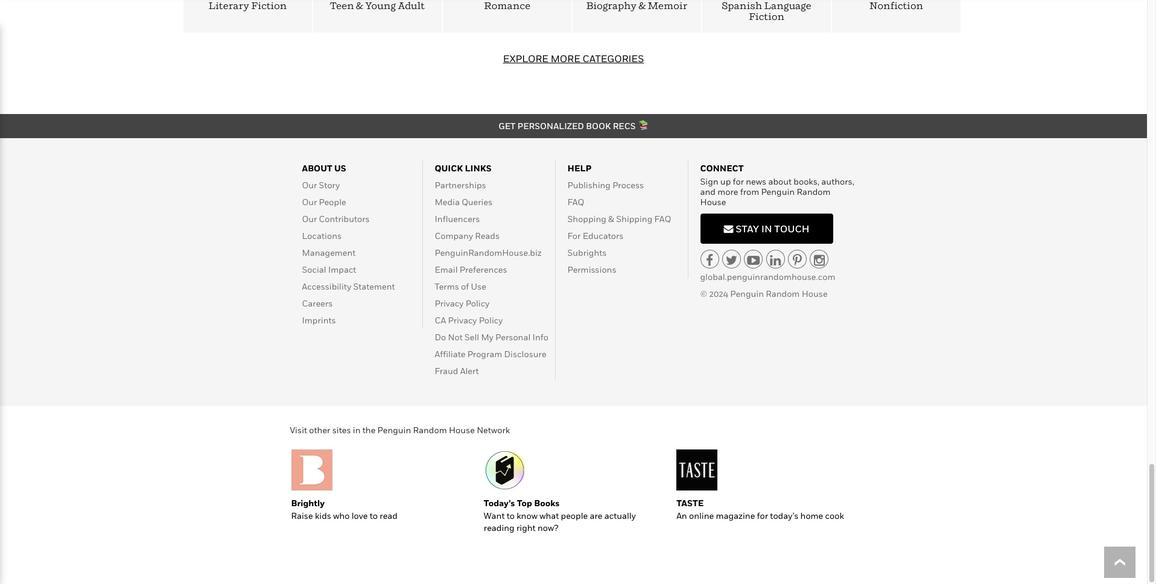 Task type: locate. For each thing, give the bounding box(es) containing it.
today's
[[771, 511, 799, 521]]

use
[[471, 281, 487, 292]]

2 vertical spatial random
[[413, 425, 447, 435]]

reading
[[484, 523, 515, 533]]

2 horizontal spatial house
[[802, 288, 828, 299]]

0 vertical spatial house
[[701, 197, 727, 207]]

0 horizontal spatial more
[[551, 53, 581, 65]]

process
[[613, 180, 644, 190]]

from
[[741, 187, 760, 197]]

to right love
[[370, 511, 378, 521]]

spanish language fiction link
[[722, 0, 812, 22]]

0 vertical spatial random
[[797, 187, 831, 197]]

what
[[540, 511, 559, 521]]

global.penguinrandomhouse.com link
[[701, 271, 836, 282]]

the
[[363, 425, 376, 435]]

policy
[[466, 298, 490, 309], [479, 315, 503, 326]]

fraud alert
[[435, 366, 479, 376]]

company reads
[[435, 231, 500, 241]]

3 our from the top
[[302, 214, 317, 224]]

taste
[[677, 498, 704, 508]]

our contributors
[[302, 214, 370, 224]]

reads
[[475, 231, 500, 241]]

2 to from the left
[[507, 511, 515, 521]]

alert
[[460, 366, 479, 376]]

1 to from the left
[[370, 511, 378, 521]]

house down sign
[[701, 197, 727, 207]]

0 horizontal spatial for
[[733, 176, 744, 187]]

©
[[701, 288, 708, 299]]

envelope image
[[724, 224, 734, 233]]

stay in touch button
[[701, 213, 833, 244]]

authors,
[[822, 176, 855, 187]]

privacy down the 'terms'
[[435, 298, 464, 309]]

in right stay
[[762, 223, 772, 235]]

for
[[733, 176, 744, 187], [757, 511, 769, 521]]

faq up shopping
[[568, 197, 585, 207]]

online
[[689, 511, 714, 521]]

careers link
[[302, 298, 333, 309]]

to inside the brightly raise kids who love to read
[[370, 511, 378, 521]]

1 horizontal spatial for
[[757, 511, 769, 521]]

our down about
[[302, 180, 317, 190]]

spanish
[[722, 0, 763, 11]]

1 horizontal spatial more
[[718, 187, 739, 197]]

to
[[370, 511, 378, 521], [507, 511, 515, 521]]

privacy down privacy policy link
[[448, 315, 477, 326]]

ca privacy policy
[[435, 315, 503, 326]]

preferences
[[460, 265, 508, 275]]

faq
[[568, 197, 585, 207], [655, 214, 672, 224]]

house inside connect sign up for news about books, authors, and more from penguin random house
[[701, 197, 727, 207]]

1 horizontal spatial house
[[701, 197, 727, 207]]

1 vertical spatial faq
[[655, 214, 672, 224]]

want
[[484, 511, 505, 521]]

about us
[[302, 163, 346, 173]]

for left today's
[[757, 511, 769, 521]]

1 vertical spatial privacy
[[448, 315, 477, 326]]

1 vertical spatial policy
[[479, 315, 503, 326]]

penguin down "global.penguinrandomhouse.com"
[[731, 288, 764, 299]]

educators
[[583, 231, 624, 241]]

terms of use link
[[435, 281, 487, 292]]

house left network
[[449, 425, 475, 435]]

0 vertical spatial more
[[551, 53, 581, 65]]

quick
[[435, 163, 463, 173]]

1 vertical spatial in
[[353, 425, 361, 435]]

1 vertical spatial our
[[302, 197, 317, 207]]

book
[[586, 121, 611, 131]]

program
[[468, 349, 502, 359]]

penguin right the
[[378, 425, 411, 435]]

ca privacy policy link
[[435, 315, 503, 326]]

subrights link
[[568, 248, 607, 258]]

shopping & shipping faq
[[568, 214, 672, 224]]

in left the
[[353, 425, 361, 435]]

global.penguinrandomhouse.com
[[701, 271, 836, 282]]

faq right shipping
[[655, 214, 672, 224]]

2 vertical spatial our
[[302, 214, 317, 224]]

penguinrandomhouse.biz
[[435, 248, 542, 258]]

visit
[[290, 425, 307, 435]]

shipping
[[617, 214, 653, 224]]

shopping & shipping faq link
[[568, 214, 672, 224]]

to right want
[[507, 511, 515, 521]]

company
[[435, 231, 473, 241]]

publishing process
[[568, 180, 644, 190]]

publishing
[[568, 180, 611, 190]]

0 horizontal spatial house
[[449, 425, 475, 435]]

our people link
[[302, 197, 346, 207]]

fraud alert link
[[435, 366, 479, 376]]

fiction
[[749, 10, 785, 22]]

penguin right from
[[762, 187, 795, 197]]

management
[[302, 248, 356, 258]]

1 vertical spatial more
[[718, 187, 739, 197]]

terms of use
[[435, 281, 487, 292]]

accessibility
[[302, 281, 351, 292]]

fraud
[[435, 366, 458, 376]]

0 vertical spatial for
[[733, 176, 744, 187]]

house
[[701, 197, 727, 207], [802, 288, 828, 299], [449, 425, 475, 435]]

imprints
[[302, 315, 336, 326]]

locations link
[[302, 231, 342, 241]]

random inside connect sign up for news about books, authors, and more from penguin random house
[[797, 187, 831, 197]]

media queries link
[[435, 197, 493, 207]]

sell
[[465, 332, 479, 342]]

not
[[448, 332, 463, 342]]

books,
[[794, 176, 820, 187]]

our down our story
[[302, 197, 317, 207]]

explore
[[503, 53, 549, 65]]

our
[[302, 180, 317, 190], [302, 197, 317, 207], [302, 214, 317, 224]]

get personalized book recs 📚 link
[[499, 121, 649, 131]]

shopping
[[568, 214, 607, 224]]

policy up the do not sell my personal info link
[[479, 315, 503, 326]]

more right explore
[[551, 53, 581, 65]]

1 horizontal spatial to
[[507, 511, 515, 521]]

do not sell my personal info
[[435, 332, 549, 342]]

explore more categories
[[503, 53, 644, 65]]

for right up
[[733, 176, 744, 187]]

0 vertical spatial penguin
[[762, 187, 795, 197]]

0 horizontal spatial to
[[370, 511, 378, 521]]

1 our from the top
[[302, 180, 317, 190]]

0 vertical spatial policy
[[466, 298, 490, 309]]

1 vertical spatial for
[[757, 511, 769, 521]]

imprints link
[[302, 315, 336, 326]]

other
[[309, 425, 330, 435]]

1 vertical spatial house
[[802, 288, 828, 299]]

policy down use
[[466, 298, 490, 309]]

0 vertical spatial in
[[762, 223, 772, 235]]

news
[[746, 176, 767, 187]]

0 horizontal spatial faq
[[568, 197, 585, 207]]

language
[[765, 0, 812, 11]]

visit us on pinterest image
[[793, 254, 802, 267]]

privacy policy
[[435, 298, 490, 309]]

quick links
[[435, 163, 492, 173]]

privacy
[[435, 298, 464, 309], [448, 315, 477, 326]]

2 our from the top
[[302, 197, 317, 207]]

in
[[762, 223, 772, 235], [353, 425, 361, 435]]

1 horizontal spatial in
[[762, 223, 772, 235]]

our up locations
[[302, 214, 317, 224]]

network
[[477, 425, 510, 435]]

house down visit us on instagram image
[[802, 288, 828, 299]]

email
[[435, 265, 458, 275]]

more right and
[[718, 187, 739, 197]]

0 vertical spatial our
[[302, 180, 317, 190]]

1 horizontal spatial faq
[[655, 214, 672, 224]]



Task type: vqa. For each thing, say whether or not it's contained in the screenshot.
2nd THE › from the bottom
no



Task type: describe. For each thing, give the bounding box(es) containing it.
people
[[319, 197, 346, 207]]

connect sign up for news about books, authors, and more from penguin random house
[[701, 163, 855, 207]]

permissions
[[568, 265, 617, 275]]

careers
[[302, 298, 333, 309]]

email preferences link
[[435, 265, 508, 275]]

social impact link
[[302, 265, 356, 275]]

do not sell my personal info link
[[435, 332, 549, 342]]

right
[[517, 523, 536, 533]]

categories
[[583, 53, 644, 65]]

info
[[533, 332, 549, 342]]

love
[[352, 511, 368, 521]]

kids
[[315, 511, 331, 521]]

permissions link
[[568, 265, 617, 275]]

of
[[461, 281, 469, 292]]

our for our people
[[302, 197, 317, 207]]

partnerships
[[435, 180, 486, 190]]

affiliate
[[435, 349, 466, 359]]

my
[[481, 332, 494, 342]]

read
[[380, 511, 398, 521]]

0 vertical spatial faq
[[568, 197, 585, 207]]

for inside connect sign up for news about books, authors, and more from penguin random house
[[733, 176, 744, 187]]

our people
[[302, 197, 346, 207]]

brightly
[[291, 498, 325, 508]]

an
[[677, 511, 687, 521]]

penguin inside connect sign up for news about books, authors, and more from penguin random house
[[762, 187, 795, 197]]

ca
[[435, 315, 446, 326]]

do
[[435, 332, 446, 342]]

visit us on youtube image
[[748, 254, 760, 267]]

visit us on linkedin image
[[770, 254, 781, 267]]

disclosure
[[504, 349, 547, 359]]

magazine
[[716, 511, 755, 521]]

subrights
[[568, 248, 607, 258]]

for
[[568, 231, 581, 241]]

get
[[499, 121, 516, 131]]

an online magazine for today's home cook image
[[677, 450, 718, 491]]

0 horizontal spatial in
[[353, 425, 361, 435]]

locations
[[302, 231, 342, 241]]

0 vertical spatial privacy
[[435, 298, 464, 309]]

today's
[[484, 498, 515, 508]]

personal
[[496, 332, 531, 342]]

up
[[721, 176, 731, 187]]

now?
[[538, 523, 559, 533]]

about us link
[[302, 163, 346, 173]]

home
[[801, 511, 824, 521]]

email preferences
[[435, 265, 508, 275]]

help
[[568, 163, 592, 173]]

who
[[333, 511, 350, 521]]

2 vertical spatial house
[[449, 425, 475, 435]]

touch
[[775, 223, 810, 235]]

influencers
[[435, 214, 480, 224]]

1 vertical spatial random
[[766, 288, 800, 299]]

to inside today's top books want to know what people are actually reading right now?
[[507, 511, 515, 521]]

sites
[[332, 425, 351, 435]]

visit us on instagram image
[[814, 254, 825, 267]]

stay in touch
[[734, 223, 810, 235]]

in inside popup button
[[762, 223, 772, 235]]

visit us on facebook image
[[706, 254, 714, 267]]

for educators link
[[568, 231, 624, 241]]

brightly raise kids who love to read
[[291, 498, 398, 521]]

partnerships link
[[435, 180, 486, 190]]

story
[[319, 180, 340, 190]]

privacy policy link
[[435, 298, 490, 309]]

people
[[561, 511, 588, 521]]

top
[[517, 498, 532, 508]]

management link
[[302, 248, 356, 258]]

accessibility statement
[[302, 281, 395, 292]]

our for our story
[[302, 180, 317, 190]]

recs
[[613, 121, 636, 131]]

for educators
[[568, 231, 624, 241]]

accessibility statement link
[[302, 281, 395, 292]]

1 vertical spatial penguin
[[731, 288, 764, 299]]

personalized
[[518, 121, 584, 131]]

raise kids who love to read image
[[291, 450, 332, 491]]

are
[[590, 511, 603, 521]]

us
[[334, 163, 346, 173]]

our for our contributors
[[302, 214, 317, 224]]

for inside "taste an online magazine for today's home cook"
[[757, 511, 769, 521]]

cook
[[826, 511, 844, 521]]

queries
[[462, 197, 493, 207]]

visit us on twitter image
[[726, 254, 738, 267]]

📚
[[638, 121, 649, 131]]

affiliate program disclosure link
[[435, 349, 547, 359]]

media queries
[[435, 197, 493, 207]]

actually
[[605, 511, 636, 521]]

more inside connect sign up for news about books, authors, and more from penguin random house
[[718, 187, 739, 197]]

impact
[[328, 265, 356, 275]]

spanish language fiction
[[722, 0, 812, 22]]

today's top books image
[[484, 450, 525, 491]]

&
[[609, 214, 615, 224]]

affiliate program disclosure
[[435, 349, 547, 359]]

2 vertical spatial penguin
[[378, 425, 411, 435]]

know
[[517, 511, 538, 521]]

social
[[302, 265, 326, 275]]



